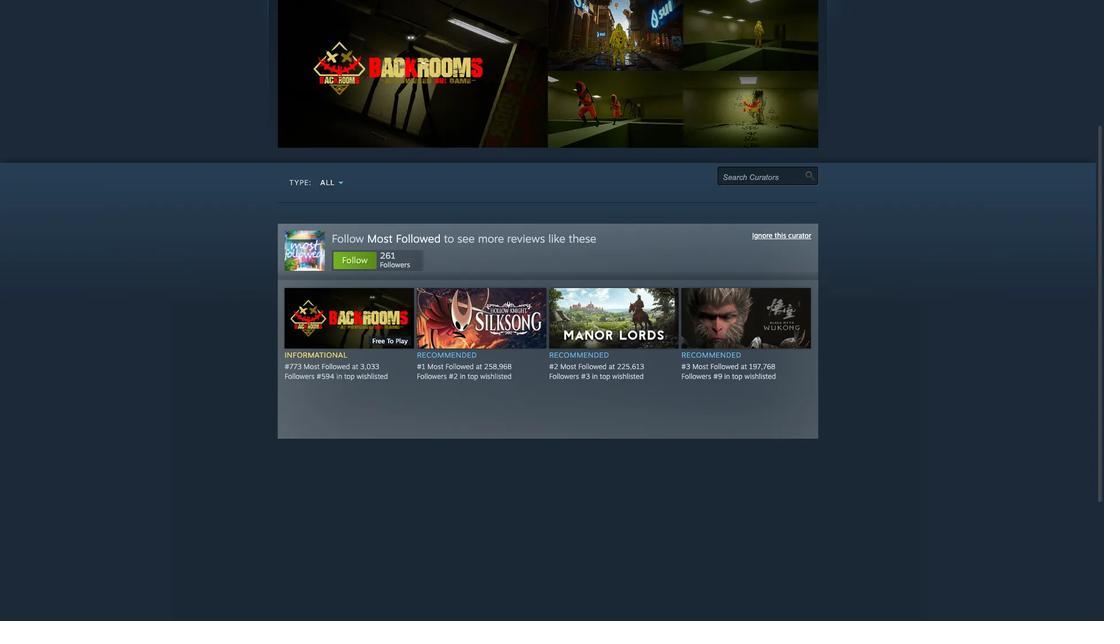 Task type: locate. For each thing, give the bounding box(es) containing it.
0 horizontal spatial recommended
[[417, 350, 477, 359]]

1 horizontal spatial recommended
[[549, 350, 609, 359]]

wishlisted inside recommended #3 most followed at 197,768 followers    #9 in top wishlisted
[[745, 372, 776, 381]]

2 horizontal spatial recommended
[[681, 350, 741, 359]]

at for recommended #1 most followed at 258,968 followers    #2 in top wishlisted
[[476, 362, 482, 371]]

followed left 225,613 at bottom
[[578, 362, 607, 371]]

followers inside recommended #3 most followed at 197,768 followers    #9 in top wishlisted
[[681, 372, 711, 381]]

top inside recommended #1 most followed at 258,968 followers    #2 in top wishlisted
[[468, 372, 478, 381]]

at inside recommended #3 most followed at 197,768 followers    #9 in top wishlisted
[[741, 362, 747, 371]]

recommended inside recommended #1 most followed at 258,968 followers    #2 in top wishlisted
[[417, 350, 477, 359]]

1 horizontal spatial #3
[[681, 362, 690, 371]]

at for recommended #2 most followed at 225,613 followers    #3 in top wishlisted
[[609, 362, 615, 371]]

wishlisted down 258,968
[[480, 372, 512, 381]]

3 in from the left
[[592, 372, 598, 381]]

1 vertical spatial follow
[[342, 255, 368, 266]]

at left 3,033
[[352, 362, 358, 371]]

wishlisted down 197,768
[[745, 372, 776, 381]]

most inside recommended #3 most followed at 197,768 followers    #9 in top wishlisted
[[692, 362, 708, 371]]

type: all
[[289, 178, 335, 187]]

top for recommended #2 most followed at 225,613 followers    #3 in top wishlisted
[[600, 372, 610, 381]]

followers inside recommended #2 most followed at 225,613 followers    #3 in top wishlisted
[[549, 372, 579, 381]]

play
[[396, 337, 408, 345]]

#3 inside recommended #2 most followed at 225,613 followers    #3 in top wishlisted
[[581, 372, 590, 381]]

at
[[352, 362, 358, 371], [476, 362, 482, 371], [609, 362, 615, 371], [741, 362, 747, 371]]

#9
[[713, 372, 722, 381]]

3,033
[[360, 362, 379, 371]]

2 wishlisted from the left
[[480, 372, 512, 381]]

followers for recommended #3 most followed at 197,768 followers    #9 in top wishlisted
[[681, 372, 711, 381]]

followed inside informational #773 most followed at 3,033 followers    #594 in top wishlisted
[[322, 362, 350, 371]]

at left 197,768
[[741, 362, 747, 371]]

most for informational #773 most followed at 3,033 followers    #594 in top wishlisted
[[304, 362, 320, 371]]

more
[[478, 232, 504, 246]]

wishlisted down 225,613 at bottom
[[612, 372, 644, 381]]

in inside informational #773 most followed at 3,033 followers    #594 in top wishlisted
[[336, 372, 342, 381]]

0 vertical spatial #2
[[549, 362, 558, 371]]

recommended inside recommended #2 most followed at 225,613 followers    #3 in top wishlisted
[[549, 350, 609, 359]]

wishlisted down 3,033
[[357, 372, 388, 381]]

wishlisted for recommended #2 most followed at 225,613 followers    #3 in top wishlisted
[[612, 372, 644, 381]]

followers inside recommended #1 most followed at 258,968 followers    #2 in top wishlisted
[[417, 372, 447, 381]]

follow left 261
[[342, 255, 368, 266]]

3 top from the left
[[600, 372, 610, 381]]

informational #773 most followed at 3,033 followers    #594 in top wishlisted
[[285, 350, 388, 381]]

followed up #594
[[322, 362, 350, 371]]

1 wishlisted from the left
[[357, 372, 388, 381]]

1 vertical spatial #3
[[581, 372, 590, 381]]

3 at from the left
[[609, 362, 615, 371]]

top
[[344, 372, 355, 381], [468, 372, 478, 381], [600, 372, 610, 381], [732, 372, 743, 381]]

most inside informational #773 most followed at 3,033 followers    #594 in top wishlisted
[[304, 362, 320, 371]]

#773
[[285, 362, 302, 371]]

2 recommended from the left
[[549, 350, 609, 359]]

1 vertical spatial #2
[[449, 372, 458, 381]]

followed
[[396, 232, 441, 246], [322, 362, 350, 371], [445, 362, 474, 371], [578, 362, 607, 371], [710, 362, 739, 371]]

followed inside recommended #3 most followed at 197,768 followers    #9 in top wishlisted
[[710, 362, 739, 371]]

wishlisted
[[357, 372, 388, 381], [480, 372, 512, 381], [612, 372, 644, 381], [745, 372, 776, 381]]

2 at from the left
[[476, 362, 482, 371]]

top inside recommended #2 most followed at 225,613 followers    #3 in top wishlisted
[[600, 372, 610, 381]]

followed for recommended #2 most followed at 225,613 followers    #3 in top wishlisted
[[578, 362, 607, 371]]

4 in from the left
[[724, 372, 730, 381]]

top for recommended #3 most followed at 197,768 followers    #9 in top wishlisted
[[732, 372, 743, 381]]

followers inside informational #773 most followed at 3,033 followers    #594 in top wishlisted
[[285, 372, 314, 381]]

0 horizontal spatial #3
[[581, 372, 590, 381]]

4 at from the left
[[741, 362, 747, 371]]

wishlisted inside recommended #1 most followed at 258,968 followers    #2 in top wishlisted
[[480, 372, 512, 381]]

free
[[372, 337, 385, 345]]

ignore
[[752, 231, 773, 240]]

0 vertical spatial follow
[[332, 232, 364, 246]]

261
[[380, 250, 396, 261]]

curator
[[788, 231, 811, 240]]

1 recommended from the left
[[417, 350, 477, 359]]

3 wishlisted from the left
[[612, 372, 644, 381]]

followers
[[380, 261, 410, 269], [285, 372, 314, 381], [417, 372, 447, 381], [549, 372, 579, 381], [681, 372, 711, 381]]

like
[[548, 232, 565, 246]]

followers for informational #773 most followed at 3,033 followers    #594 in top wishlisted
[[285, 372, 314, 381]]

1 horizontal spatial #2
[[549, 362, 558, 371]]

#2
[[549, 362, 558, 371], [449, 372, 458, 381]]

at inside recommended #2 most followed at 225,613 followers    #3 in top wishlisted
[[609, 362, 615, 371]]

wishlisted inside informational #773 most followed at 3,033 followers    #594 in top wishlisted
[[357, 372, 388, 381]]

in
[[336, 372, 342, 381], [460, 372, 466, 381], [592, 372, 598, 381], [724, 372, 730, 381]]

in inside recommended #2 most followed at 225,613 followers    #3 in top wishlisted
[[592, 372, 598, 381]]

recommended inside recommended #3 most followed at 197,768 followers    #9 in top wishlisted
[[681, 350, 741, 359]]

in for recommended #2 most followed at 225,613 followers    #3 in top wishlisted
[[592, 372, 598, 381]]

followed up '#9'
[[710, 362, 739, 371]]

follow inside follow link
[[342, 255, 368, 266]]

at left 258,968
[[476, 362, 482, 371]]

followed inside recommended #2 most followed at 225,613 followers    #3 in top wishlisted
[[578, 362, 607, 371]]

None text field
[[723, 173, 806, 182]]

follow
[[332, 232, 364, 246], [342, 255, 368, 266]]

at inside informational #773 most followed at 3,033 followers    #594 in top wishlisted
[[352, 362, 358, 371]]

wishlisted inside recommended #2 most followed at 225,613 followers    #3 in top wishlisted
[[612, 372, 644, 381]]

261 followers
[[380, 250, 410, 269]]

2 in from the left
[[460, 372, 466, 381]]

top inside recommended #3 most followed at 197,768 followers    #9 in top wishlisted
[[732, 372, 743, 381]]

most inside recommended #2 most followed at 225,613 followers    #3 in top wishlisted
[[560, 362, 576, 371]]

1 at from the left
[[352, 362, 358, 371]]

0 horizontal spatial #2
[[449, 372, 458, 381]]

followers for recommended #2 most followed at 225,613 followers    #3 in top wishlisted
[[549, 372, 579, 381]]

in inside recommended #1 most followed at 258,968 followers    #2 in top wishlisted
[[460, 372, 466, 381]]

follow up follow link
[[332, 232, 364, 246]]

see
[[457, 232, 475, 246]]

4 top from the left
[[732, 372, 743, 381]]

this
[[775, 231, 786, 240]]

follow for follow most followed to see more reviews like these
[[332, 232, 364, 246]]

1 top from the left
[[344, 372, 355, 381]]

most
[[367, 232, 393, 246], [304, 362, 320, 371], [427, 362, 443, 371], [560, 362, 576, 371], [692, 362, 708, 371]]

in inside recommended #3 most followed at 197,768 followers    #9 in top wishlisted
[[724, 372, 730, 381]]

type:
[[289, 178, 312, 187]]

1 in from the left
[[336, 372, 342, 381]]

most inside recommended #1 most followed at 258,968 followers    #2 in top wishlisted
[[427, 362, 443, 371]]

followed for informational #773 most followed at 3,033 followers    #594 in top wishlisted
[[322, 362, 350, 371]]

ignore this curator
[[752, 231, 811, 240]]

follow for follow
[[342, 255, 368, 266]]

these
[[569, 232, 596, 246]]

225,613
[[617, 362, 644, 371]]

#2 inside recommended #1 most followed at 258,968 followers    #2 in top wishlisted
[[449, 372, 458, 381]]

at left 225,613 at bottom
[[609, 362, 615, 371]]

recommended
[[417, 350, 477, 359], [549, 350, 609, 359], [681, 350, 741, 359]]

at for recommended #3 most followed at 197,768 followers    #9 in top wishlisted
[[741, 362, 747, 371]]

ignore this curator link
[[752, 231, 811, 240]]

followed left 258,968
[[445, 362, 474, 371]]

recommended #1 most followed at 258,968 followers    #2 in top wishlisted
[[417, 350, 512, 381]]

2 top from the left
[[468, 372, 478, 381]]

3 recommended from the left
[[681, 350, 741, 359]]

4 wishlisted from the left
[[745, 372, 776, 381]]

#3
[[681, 362, 690, 371], [581, 372, 590, 381]]

all
[[320, 178, 335, 187]]

None image field
[[806, 172, 815, 181]]

in for informational #773 most followed at 3,033 followers    #594 in top wishlisted
[[336, 372, 342, 381]]

followed inside recommended #1 most followed at 258,968 followers    #2 in top wishlisted
[[445, 362, 474, 371]]

at inside recommended #1 most followed at 258,968 followers    #2 in top wishlisted
[[476, 362, 482, 371]]

top inside informational #773 most followed at 3,033 followers    #594 in top wishlisted
[[344, 372, 355, 381]]

wishlisted for recommended #3 most followed at 197,768 followers    #9 in top wishlisted
[[745, 372, 776, 381]]

at for informational #773 most followed at 3,033 followers    #594 in top wishlisted
[[352, 362, 358, 371]]

most for recommended #2 most followed at 225,613 followers    #3 in top wishlisted
[[560, 362, 576, 371]]

0 vertical spatial #3
[[681, 362, 690, 371]]



Task type: vqa. For each thing, say whether or not it's contained in the screenshot.
Radeon associated with 7870
no



Task type: describe. For each thing, give the bounding box(es) containing it.
followed for recommended #3 most followed at 197,768 followers    #9 in top wishlisted
[[710, 362, 739, 371]]

#1
[[417, 362, 425, 371]]

recommended #3 most followed at 197,768 followers    #9 in top wishlisted
[[681, 350, 776, 381]]

recommended for recommended #3 most followed at 197,768 followers    #9 in top wishlisted
[[681, 350, 741, 359]]

informational
[[285, 350, 347, 359]]

top for recommended #1 most followed at 258,968 followers    #2 in top wishlisted
[[468, 372, 478, 381]]

most for recommended #1 most followed at 258,968 followers    #2 in top wishlisted
[[427, 362, 443, 371]]

wishlisted for informational #773 most followed at 3,033 followers    #594 in top wishlisted
[[357, 372, 388, 381]]

wishlisted for recommended #1 most followed at 258,968 followers    #2 in top wishlisted
[[480, 372, 512, 381]]

followed for recommended #1 most followed at 258,968 followers    #2 in top wishlisted
[[445, 362, 474, 371]]

followers for recommended #1 most followed at 258,968 followers    #2 in top wishlisted
[[417, 372, 447, 381]]

most for recommended #3 most followed at 197,768 followers    #9 in top wishlisted
[[692, 362, 708, 371]]

recommended #2 most followed at 225,613 followers    #3 in top wishlisted
[[549, 350, 644, 381]]

free to play link
[[285, 288, 417, 349]]

followed left to
[[396, 232, 441, 246]]

top for informational #773 most followed at 3,033 followers    #594 in top wishlisted
[[344, 372, 355, 381]]

recommended for recommended #2 most followed at 225,613 followers    #3 in top wishlisted
[[549, 350, 609, 359]]

#594
[[317, 372, 334, 381]]

#3 inside recommended #3 most followed at 197,768 followers    #9 in top wishlisted
[[681, 362, 690, 371]]

258,968
[[484, 362, 512, 371]]

in for recommended #1 most followed at 258,968 followers    #2 in top wishlisted
[[460, 372, 466, 381]]

to
[[387, 337, 394, 345]]

follow most followed to see more reviews like these
[[332, 232, 596, 246]]

#2 inside recommended #2 most followed at 225,613 followers    #3 in top wishlisted
[[549, 362, 558, 371]]

recommended for recommended #1 most followed at 258,968 followers    #2 in top wishlisted
[[417, 350, 477, 359]]

free to play
[[372, 337, 408, 345]]

follow link
[[333, 251, 377, 270]]

197,768
[[749, 362, 775, 371]]

to
[[444, 232, 454, 246]]

in for recommended #3 most followed at 197,768 followers    #9 in top wishlisted
[[724, 372, 730, 381]]

reviews
[[507, 232, 545, 246]]



